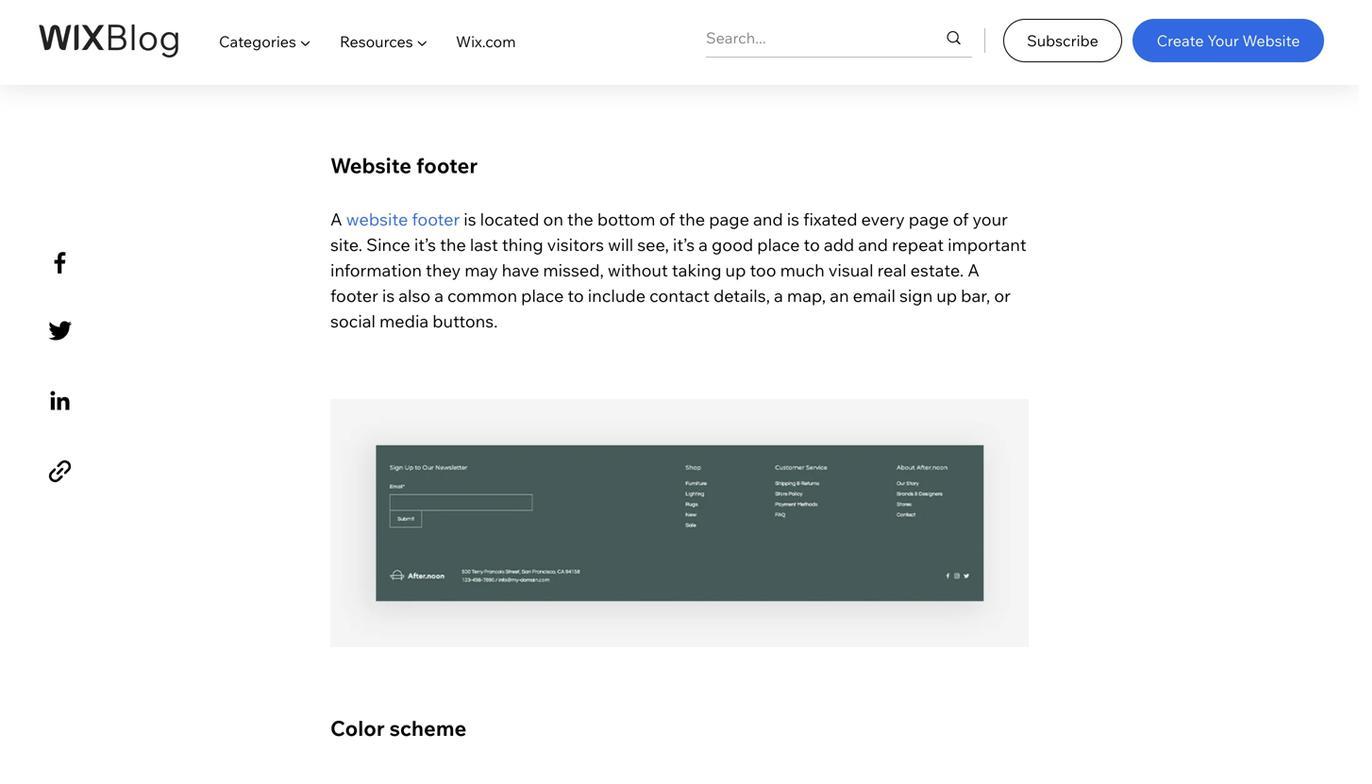 Task type: describe. For each thing, give the bounding box(es) containing it.
footer inside the is located on the bottom of the page and is fixated every page of your site. since it's the last thing visitors will see, it's a good place to add and repeat important information they may have missed, without taking up too much visual real estate. a footer is also a common place to include contact details, a map, an email sign up bar, or social media buttons.
[[330, 285, 378, 306]]

0 vertical spatial website
[[1243, 31, 1300, 50]]

details,
[[714, 285, 770, 306]]

share article on twitter image
[[43, 315, 76, 348]]

▼ for categories ▼
[[300, 32, 311, 51]]

last
[[470, 234, 498, 255]]

include
[[588, 285, 646, 306]]

since
[[366, 234, 410, 255]]

wix.com
[[456, 32, 516, 51]]

or
[[994, 285, 1011, 306]]

categories
[[219, 32, 296, 51]]

add
[[824, 234, 854, 255]]

have
[[502, 259, 539, 281]]

web design elements website header image
[[330, 0, 1029, 85]]

1 horizontal spatial and
[[858, 234, 888, 255]]

1 vertical spatial place
[[521, 285, 564, 306]]

important
[[948, 234, 1027, 255]]

much
[[780, 259, 825, 281]]

share article on facebook image
[[43, 247, 76, 280]]

categories ▼
[[219, 32, 311, 51]]

1 it's from the left
[[414, 234, 436, 255]]

subscribe link
[[1003, 19, 1122, 62]]

resources
[[340, 32, 413, 51]]

color scheme
[[330, 715, 467, 741]]

bottom
[[597, 208, 655, 230]]

0 horizontal spatial website
[[330, 152, 412, 178]]

every
[[861, 208, 905, 230]]

scheme
[[389, 715, 467, 741]]

2 horizontal spatial the
[[679, 208, 705, 230]]

1 page from the left
[[709, 208, 749, 230]]

information
[[330, 259, 422, 281]]

thing
[[502, 234, 543, 255]]

0 horizontal spatial and
[[753, 208, 783, 230]]

0 vertical spatial footer
[[416, 152, 478, 178]]

0 horizontal spatial a
[[330, 208, 342, 230]]

1 horizontal spatial a
[[699, 234, 708, 255]]

will
[[608, 234, 634, 255]]

is located on the bottom of the page and is fixated every page of your site. since it's the last thing visitors will see, it's a good place to add and repeat important information they may have missed, without taking up too much visual real estate. a footer is also a common place to include contact details, a map, an email sign up bar, or social media buttons.
[[330, 208, 1031, 332]]

Search... search field
[[706, 19, 908, 57]]

1 horizontal spatial up
[[937, 285, 957, 306]]

taking
[[672, 259, 722, 281]]

0 horizontal spatial a
[[434, 285, 444, 306]]

a website footer
[[330, 208, 460, 230]]

fixated
[[803, 208, 858, 230]]

0 horizontal spatial the
[[440, 234, 466, 255]]



Task type: vqa. For each thing, say whether or not it's contained in the screenshot.
and
yes



Task type: locate. For each thing, give the bounding box(es) containing it.
0 horizontal spatial to
[[568, 285, 584, 306]]

an
[[830, 285, 849, 306]]

the up they
[[440, 234, 466, 255]]

page
[[709, 208, 749, 230], [909, 208, 949, 230]]

too
[[750, 259, 776, 281]]

2 horizontal spatial is
[[787, 208, 800, 230]]

and down every
[[858, 234, 888, 255]]

create your website link
[[1133, 19, 1324, 62]]

the up visitors
[[567, 208, 594, 230]]

bar,
[[961, 285, 990, 306]]

common
[[447, 285, 517, 306]]

the
[[567, 208, 594, 230], [679, 208, 705, 230], [440, 234, 466, 255]]

of left your
[[953, 208, 969, 230]]

place up too
[[757, 234, 800, 255]]

media
[[379, 310, 429, 332]]

of up "see,"
[[659, 208, 675, 230]]

0 horizontal spatial up
[[725, 259, 746, 281]]

2 it's from the left
[[673, 234, 695, 255]]

a left map,
[[774, 285, 783, 306]]

1 horizontal spatial website
[[1243, 31, 1300, 50]]

a inside the is located on the bottom of the page and is fixated every page of your site. since it's the last thing visitors will see, it's a good place to add and repeat important information they may have missed, without taking up too much visual real estate. a footer is also a common place to include contact details, a map, an email sign up bar, or social media buttons.
[[968, 259, 980, 281]]

is left also
[[382, 285, 395, 306]]

place down have
[[521, 285, 564, 306]]

footer up they
[[412, 208, 460, 230]]

also
[[399, 285, 431, 306]]

footer up social
[[330, 285, 378, 306]]

page up 'repeat' at the top right
[[909, 208, 949, 230]]

0 horizontal spatial is
[[382, 285, 395, 306]]

0 vertical spatial up
[[725, 259, 746, 281]]

the up taking
[[679, 208, 705, 230]]

share article on twitter image
[[43, 315, 76, 348]]

1 of from the left
[[659, 208, 675, 230]]

0 horizontal spatial page
[[709, 208, 749, 230]]

0 horizontal spatial it's
[[414, 234, 436, 255]]

color
[[330, 715, 385, 741]]

of
[[659, 208, 675, 230], [953, 208, 969, 230]]

it's
[[414, 234, 436, 255], [673, 234, 695, 255]]

0 vertical spatial to
[[804, 234, 820, 255]]

to
[[804, 234, 820, 255], [568, 285, 584, 306]]

visitors
[[547, 234, 604, 255]]

website right the your
[[1243, 31, 1300, 50]]

map,
[[787, 285, 826, 306]]

1 horizontal spatial page
[[909, 208, 949, 230]]

1 horizontal spatial of
[[953, 208, 969, 230]]

2 page from the left
[[909, 208, 949, 230]]

1 horizontal spatial is
[[464, 208, 476, 230]]

0 horizontal spatial place
[[521, 285, 564, 306]]

they
[[426, 259, 461, 281]]

footer up website footer link
[[416, 152, 478, 178]]

▼ right resources
[[416, 32, 428, 51]]

your
[[973, 208, 1008, 230]]

to up much
[[804, 234, 820, 255]]

1 horizontal spatial it's
[[673, 234, 695, 255]]

a up taking
[[699, 234, 708, 255]]

a up site.
[[330, 208, 342, 230]]

is up last
[[464, 208, 476, 230]]

your
[[1207, 31, 1239, 50]]

website
[[1243, 31, 1300, 50], [330, 152, 412, 178]]

up down good
[[725, 259, 746, 281]]

is
[[464, 208, 476, 230], [787, 208, 800, 230], [382, 285, 395, 306]]

1 vertical spatial to
[[568, 285, 584, 306]]

subscribe
[[1027, 31, 1099, 50]]

website footer link
[[346, 208, 460, 230]]

up
[[725, 259, 746, 281], [937, 285, 957, 306]]

1 ▼ from the left
[[300, 32, 311, 51]]

located
[[480, 208, 539, 230]]

1 vertical spatial and
[[858, 234, 888, 255]]

1 vertical spatial footer
[[412, 208, 460, 230]]

share article on facebook image
[[43, 247, 76, 280]]

good
[[712, 234, 753, 255]]

sign
[[900, 285, 933, 306]]

create your website
[[1157, 31, 1300, 50]]

visual
[[829, 259, 874, 281]]

None search field
[[706, 19, 972, 57]]

0 horizontal spatial ▼
[[300, 32, 311, 51]]

email
[[853, 285, 896, 306]]

▼ for resources  ▼
[[416, 32, 428, 51]]

2 ▼ from the left
[[416, 32, 428, 51]]

share article on linkedin image
[[43, 384, 76, 417]]

1 vertical spatial website
[[330, 152, 412, 178]]

1 horizontal spatial the
[[567, 208, 594, 230]]

estate.
[[911, 259, 964, 281]]

is left fixated
[[787, 208, 800, 230]]

1 horizontal spatial ▼
[[416, 32, 428, 51]]

and up good
[[753, 208, 783, 230]]

copy link of the article image
[[43, 455, 76, 488], [43, 455, 76, 488]]

0 vertical spatial place
[[757, 234, 800, 255]]

website
[[346, 208, 408, 230]]

page up good
[[709, 208, 749, 230]]

website up website
[[330, 152, 412, 178]]

2 of from the left
[[953, 208, 969, 230]]

2 vertical spatial footer
[[330, 285, 378, 306]]

a up bar,
[[968, 259, 980, 281]]

2 horizontal spatial a
[[774, 285, 783, 306]]

1 horizontal spatial place
[[757, 234, 800, 255]]

wix.com link
[[442, 15, 530, 68]]

0 vertical spatial a
[[330, 208, 342, 230]]

without
[[608, 259, 668, 281]]

and
[[753, 208, 783, 230], [858, 234, 888, 255]]

repeat
[[892, 234, 944, 255]]

a right also
[[434, 285, 444, 306]]

missed,
[[543, 259, 604, 281]]

resources  ▼
[[340, 32, 428, 51]]

up down estate.
[[937, 285, 957, 306]]

0 vertical spatial and
[[753, 208, 783, 230]]

1 vertical spatial up
[[937, 285, 957, 306]]

real
[[877, 259, 907, 281]]

create
[[1157, 31, 1204, 50]]

contact
[[650, 285, 710, 306]]

1 horizontal spatial to
[[804, 234, 820, 255]]

it's up they
[[414, 234, 436, 255]]

share article on linkedin image
[[43, 384, 76, 417]]

buttons.
[[433, 310, 498, 332]]

on
[[543, 208, 563, 230]]

social
[[330, 310, 376, 332]]

website footer
[[330, 152, 487, 178]]

to down missed,
[[568, 285, 584, 306]]

a
[[330, 208, 342, 230], [968, 259, 980, 281]]

▼
[[300, 32, 311, 51], [416, 32, 428, 51]]

1 horizontal spatial a
[[968, 259, 980, 281]]

▼ right categories
[[300, 32, 311, 51]]

1 vertical spatial a
[[968, 259, 980, 281]]

web design elements website footer image
[[330, 399, 1029, 647]]

place
[[757, 234, 800, 255], [521, 285, 564, 306]]

may
[[465, 259, 498, 281]]

it's up taking
[[673, 234, 695, 255]]

footer
[[416, 152, 478, 178], [412, 208, 460, 230], [330, 285, 378, 306]]

site.
[[330, 234, 363, 255]]

a
[[699, 234, 708, 255], [434, 285, 444, 306], [774, 285, 783, 306]]

0 horizontal spatial of
[[659, 208, 675, 230]]

see,
[[637, 234, 669, 255]]



